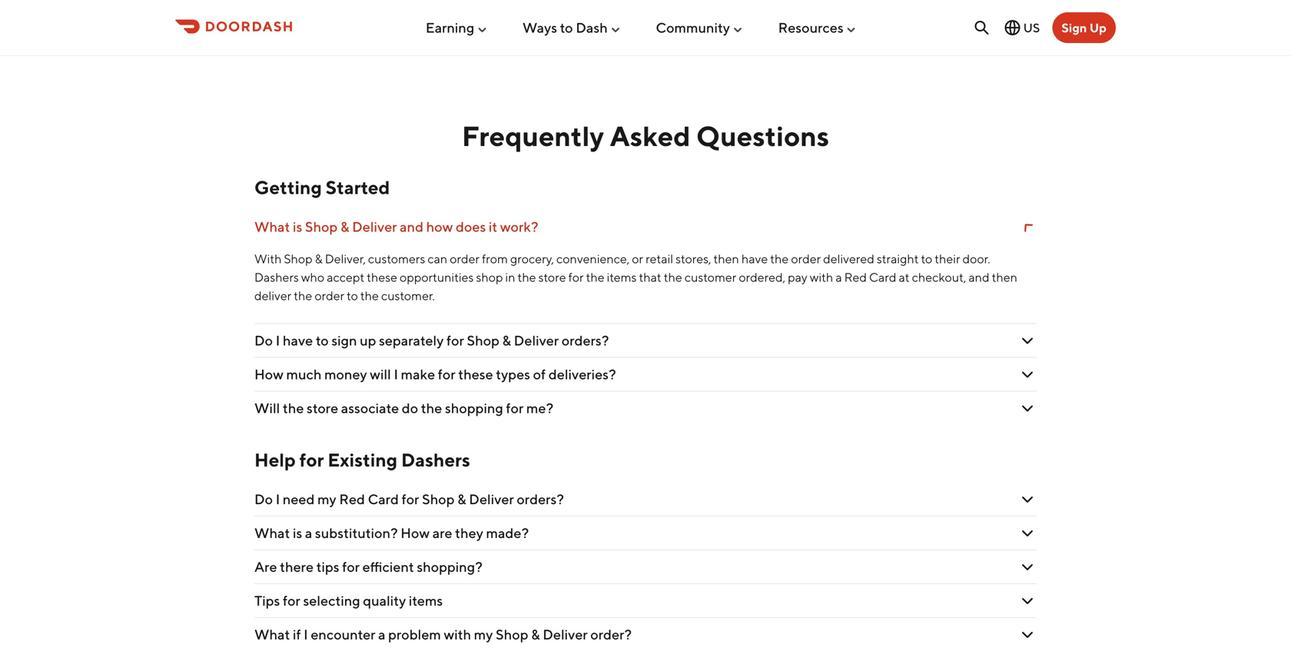 Task type: locate. For each thing, give the bounding box(es) containing it.
opportunities
[[400, 270, 474, 285]]

quality
[[363, 593, 406, 609]]

shopping?
[[417, 559, 483, 575]]

0 horizontal spatial red
[[339, 491, 365, 508]]

items
[[607, 270, 637, 285], [409, 593, 443, 609]]

globe line image
[[1004, 18, 1022, 37]]

chevron down image
[[1019, 399, 1037, 418], [1019, 490, 1037, 509], [1019, 524, 1037, 543]]

2 chevron down image from the top
[[1019, 331, 1037, 350]]

card left at
[[870, 270, 897, 285]]

1 vertical spatial chevron down image
[[1019, 490, 1037, 509]]

1 vertical spatial is
[[293, 525, 302, 542]]

0 horizontal spatial my
[[318, 491, 337, 508]]

0 horizontal spatial dashers
[[255, 270, 299, 285]]

1 horizontal spatial and
[[969, 270, 990, 285]]

1 horizontal spatial a
[[378, 626, 386, 643]]

2 vertical spatial what
[[255, 626, 290, 643]]

& up who
[[315, 252, 323, 266]]

of
[[533, 366, 546, 383]]

0 horizontal spatial these
[[367, 270, 398, 285]]

0 vertical spatial dashers
[[255, 270, 299, 285]]

help
[[255, 449, 296, 471]]

who
[[301, 270, 325, 285]]

1 horizontal spatial how
[[401, 525, 430, 542]]

and
[[400, 218, 424, 235], [969, 270, 990, 285]]

1 horizontal spatial dashers
[[401, 449, 471, 471]]

orders? up deliveries?
[[562, 332, 609, 349]]

retail
[[646, 252, 674, 266]]

do for do i need my red card for shop & deliver orders?
[[255, 491, 273, 508]]

a left problem
[[378, 626, 386, 643]]

0 vertical spatial store
[[539, 270, 566, 285]]

store down grocery, on the top
[[539, 270, 566, 285]]

2 is from the top
[[293, 525, 302, 542]]

0 vertical spatial how
[[255, 366, 284, 383]]

store inside with shop & deliver, customers can order from grocery, convenience, or retail stores, then have the order delivered straight to their door. dashers who accept these opportunities shop in the store for the items that the customer ordered, pay with a red card at checkout, and then deliver the order to the customer.
[[539, 270, 566, 285]]

0 vertical spatial with
[[810, 270, 834, 285]]

made?
[[486, 525, 529, 542]]

it
[[489, 218, 498, 235]]

a
[[836, 270, 843, 285], [305, 525, 312, 542], [378, 626, 386, 643]]

from
[[482, 252, 508, 266]]

ways to dash link
[[523, 13, 622, 42]]

1 horizontal spatial red
[[845, 270, 867, 285]]

and down door.
[[969, 270, 990, 285]]

tips
[[317, 559, 340, 575]]

6 chevron down image from the top
[[1019, 626, 1037, 644]]

3 chevron down image from the top
[[1019, 365, 1037, 384]]

order right the can
[[450, 252, 480, 266]]

asked
[[610, 120, 691, 152]]

1 vertical spatial do
[[255, 491, 273, 508]]

what for what is shop & deliver and how does it work?
[[255, 218, 290, 235]]

1 chevron down image from the top
[[1019, 218, 1037, 236]]

the
[[771, 252, 789, 266], [518, 270, 536, 285], [586, 270, 605, 285], [664, 270, 683, 285], [294, 288, 312, 303], [361, 288, 379, 303], [283, 400, 304, 416], [421, 400, 442, 416]]

with
[[810, 270, 834, 285], [444, 626, 472, 643]]

items inside with shop & deliver, customers can order from grocery, convenience, or retail stores, then have the order delivered straight to their door. dashers who accept these opportunities shop in the store for the items that the customer ordered, pay with a red card at checkout, and then deliver the order to the customer.
[[607, 270, 637, 285]]

0 horizontal spatial then
[[714, 252, 740, 266]]

do
[[255, 332, 273, 349], [255, 491, 273, 508]]

1 do from the top
[[255, 332, 273, 349]]

orders?
[[562, 332, 609, 349], [517, 491, 564, 508]]

to left sign
[[316, 332, 329, 349]]

0 horizontal spatial and
[[400, 218, 424, 235]]

0 horizontal spatial a
[[305, 525, 312, 542]]

1 vertical spatial with
[[444, 626, 472, 643]]

what for what is a substitution? how are they made?
[[255, 525, 290, 542]]

items up problem
[[409, 593, 443, 609]]

2 do from the top
[[255, 491, 273, 508]]

1 vertical spatial a
[[305, 525, 312, 542]]

0 vertical spatial items
[[607, 270, 637, 285]]

my
[[318, 491, 337, 508], [474, 626, 493, 643]]

do left need
[[255, 491, 273, 508]]

& up types on the left of page
[[503, 332, 511, 349]]

&
[[341, 218, 349, 235], [315, 252, 323, 266], [503, 332, 511, 349], [458, 491, 467, 508], [531, 626, 540, 643]]

dashers up deliver
[[255, 270, 299, 285]]

these down "customers" in the left of the page
[[367, 270, 398, 285]]

1 vertical spatial items
[[409, 593, 443, 609]]

1 chevron down image from the top
[[1019, 399, 1037, 418]]

shop
[[305, 218, 338, 235], [284, 252, 313, 266], [467, 332, 500, 349], [422, 491, 455, 508], [496, 626, 529, 643]]

1 horizontal spatial my
[[474, 626, 493, 643]]

deliver up of
[[514, 332, 559, 349]]

1 horizontal spatial then
[[992, 270, 1018, 285]]

i right if
[[304, 626, 308, 643]]

2 chevron down image from the top
[[1019, 490, 1037, 509]]

these
[[367, 270, 398, 285], [458, 366, 493, 383]]

1 vertical spatial store
[[307, 400, 338, 416]]

0 vertical spatial red
[[845, 270, 867, 285]]

is
[[293, 218, 302, 235], [293, 525, 302, 542]]

with right problem
[[444, 626, 472, 643]]

1 horizontal spatial items
[[607, 270, 637, 285]]

customers
[[368, 252, 425, 266]]

0 vertical spatial and
[[400, 218, 424, 235]]

grocery,
[[511, 252, 554, 266]]

what left if
[[255, 626, 290, 643]]

the right in
[[518, 270, 536, 285]]

1 horizontal spatial with
[[810, 270, 834, 285]]

frequently asked questions
[[462, 120, 830, 152]]

and left how
[[400, 218, 424, 235]]

is up there
[[293, 525, 302, 542]]

1 horizontal spatial store
[[539, 270, 566, 285]]

store down the much
[[307, 400, 338, 416]]

how up will
[[255, 366, 284, 383]]

then right checkout,
[[992, 270, 1018, 285]]

items down "or"
[[607, 270, 637, 285]]

frequently
[[462, 120, 604, 152]]

earning link
[[426, 13, 489, 42]]

1 is from the top
[[293, 218, 302, 235]]

with right the pay
[[810, 270, 834, 285]]

do
[[402, 400, 418, 416]]

1 vertical spatial card
[[368, 491, 399, 508]]

tips for selecting quality items
[[255, 593, 443, 609]]

community link
[[656, 13, 744, 42]]

the right do
[[421, 400, 442, 416]]

red down delivered
[[845, 270, 867, 285]]

getting
[[255, 176, 322, 198]]

then up customer
[[714, 252, 740, 266]]

0 vertical spatial what
[[255, 218, 290, 235]]

card up what is a substitution? how are they made?
[[368, 491, 399, 508]]

1 horizontal spatial order
[[450, 252, 480, 266]]

what up are
[[255, 525, 290, 542]]

1 vertical spatial have
[[283, 332, 313, 349]]

1 vertical spatial and
[[969, 270, 990, 285]]

i left need
[[276, 491, 280, 508]]

is down getting
[[293, 218, 302, 235]]

these inside with shop & deliver, customers can order from grocery, convenience, or retail stores, then have the order delivered straight to their door. dashers who accept these opportunities shop in the store for the items that the customer ordered, pay with a red card at checkout, and then deliver the order to the customer.
[[367, 270, 398, 285]]

0 vertical spatial chevron down image
[[1019, 399, 1037, 418]]

chevron down image
[[1019, 218, 1037, 236], [1019, 331, 1037, 350], [1019, 365, 1037, 384], [1019, 558, 1037, 576], [1019, 592, 1037, 610], [1019, 626, 1037, 644]]

1 what from the top
[[255, 218, 290, 235]]

earning
[[426, 19, 475, 36]]

red
[[845, 270, 867, 285], [339, 491, 365, 508]]

1 horizontal spatial have
[[742, 252, 768, 266]]

2 horizontal spatial order
[[792, 252, 821, 266]]

a down need
[[305, 525, 312, 542]]

efficient
[[363, 559, 414, 575]]

have
[[742, 252, 768, 266], [283, 332, 313, 349]]

how left are
[[401, 525, 430, 542]]

how
[[255, 366, 284, 383], [401, 525, 430, 542]]

make
[[401, 366, 435, 383]]

3 what from the top
[[255, 626, 290, 643]]

have up ordered,
[[742, 252, 768, 266]]

order down accept
[[315, 288, 345, 303]]

do i have to sign up separately for shop & deliver orders?
[[255, 332, 609, 349]]

0 horizontal spatial items
[[409, 593, 443, 609]]

questions
[[697, 120, 830, 152]]

deliveries?
[[549, 366, 616, 383]]

i
[[276, 332, 280, 349], [394, 366, 398, 383], [276, 491, 280, 508], [304, 626, 308, 643]]

2 horizontal spatial a
[[836, 270, 843, 285]]

community
[[656, 19, 731, 36]]

do down deliver
[[255, 332, 273, 349]]

substitution?
[[315, 525, 398, 542]]

red up substitution?
[[339, 491, 365, 508]]

0 vertical spatial do
[[255, 332, 273, 349]]

help for existing dashers
[[255, 449, 471, 471]]

what for what if i encounter a problem with my shop & deliver order?
[[255, 626, 290, 643]]

existing
[[328, 449, 398, 471]]

for
[[569, 270, 584, 285], [447, 332, 464, 349], [438, 366, 456, 383], [506, 400, 524, 416], [300, 449, 324, 471], [402, 491, 419, 508], [342, 559, 360, 575], [283, 593, 301, 609]]

1 vertical spatial what
[[255, 525, 290, 542]]

0 vertical spatial these
[[367, 270, 398, 285]]

0 vertical spatial is
[[293, 218, 302, 235]]

these up shopping
[[458, 366, 493, 383]]

my right need
[[318, 491, 337, 508]]

0 vertical spatial then
[[714, 252, 740, 266]]

shopping
[[445, 400, 504, 416]]

0 vertical spatial have
[[742, 252, 768, 266]]

1 horizontal spatial card
[[870, 270, 897, 285]]

1 vertical spatial red
[[339, 491, 365, 508]]

deliver
[[352, 218, 397, 235], [514, 332, 559, 349], [469, 491, 514, 508], [543, 626, 588, 643]]

order
[[450, 252, 480, 266], [792, 252, 821, 266], [315, 288, 345, 303]]

0 vertical spatial card
[[870, 270, 897, 285]]

0 vertical spatial a
[[836, 270, 843, 285]]

the down accept
[[361, 288, 379, 303]]

dashers up do i need my red card for shop & deliver orders?
[[401, 449, 471, 471]]

0 horizontal spatial card
[[368, 491, 399, 508]]

card
[[870, 270, 897, 285], [368, 491, 399, 508]]

the up ordered,
[[771, 252, 789, 266]]

a down delivered
[[836, 270, 843, 285]]

tips
[[255, 593, 280, 609]]

the right that
[[664, 270, 683, 285]]

2 what from the top
[[255, 525, 290, 542]]

resources
[[779, 19, 844, 36]]

order up the pay
[[792, 252, 821, 266]]

orders? up made? at the left bottom of page
[[517, 491, 564, 508]]

2 vertical spatial chevron down image
[[1019, 524, 1037, 543]]

card inside with shop & deliver, customers can order from grocery, convenience, or retail stores, then have the order delivered straight to their door. dashers who accept these opportunities shop in the store for the items that the customer ordered, pay with a red card at checkout, and then deliver the order to the customer.
[[870, 270, 897, 285]]

much
[[286, 366, 322, 383]]

my right problem
[[474, 626, 493, 643]]

work?
[[501, 218, 539, 235]]

0 horizontal spatial with
[[444, 626, 472, 643]]

what up with
[[255, 218, 290, 235]]

with
[[255, 252, 282, 266]]

sign
[[332, 332, 357, 349]]

deliver left order?
[[543, 626, 588, 643]]

if
[[293, 626, 301, 643]]

have up the much
[[283, 332, 313, 349]]

chevron down image for does
[[1019, 218, 1037, 236]]

1 vertical spatial these
[[458, 366, 493, 383]]

the down who
[[294, 288, 312, 303]]



Task type: describe. For each thing, give the bounding box(es) containing it.
deliver
[[255, 288, 292, 303]]

for inside with shop & deliver, customers can order from grocery, convenience, or retail stores, then have the order delivered straight to their door. dashers who accept these opportunities shop in the store for the items that the customer ordered, pay with a red card at checkout, and then deliver the order to the customer.
[[569, 270, 584, 285]]

0 vertical spatial orders?
[[562, 332, 609, 349]]

1 vertical spatial then
[[992, 270, 1018, 285]]

the down convenience,
[[586, 270, 605, 285]]

sign up button
[[1053, 12, 1117, 43]]

0 horizontal spatial have
[[283, 332, 313, 349]]

they
[[455, 525, 484, 542]]

pay
[[788, 270, 808, 285]]

delivered
[[824, 252, 875, 266]]

1 horizontal spatial these
[[458, 366, 493, 383]]

dash
[[576, 19, 608, 36]]

up
[[1090, 20, 1107, 35]]

do for do i have to sign up separately for shop & deliver orders?
[[255, 332, 273, 349]]

will
[[255, 400, 280, 416]]

dx_makethemost_walk image
[[655, 0, 1117, 41]]

associate
[[341, 400, 399, 416]]

1 vertical spatial how
[[401, 525, 430, 542]]

0 horizontal spatial order
[[315, 288, 345, 303]]

red inside with shop & deliver, customers can order from grocery, convenience, or retail stores, then have the order delivered straight to their door. dashers who accept these opportunities shop in the store for the items that the customer ordered, pay with a red card at checkout, and then deliver the order to the customer.
[[845, 270, 867, 285]]

0 vertical spatial my
[[318, 491, 337, 508]]

selecting
[[303, 593, 360, 609]]

& up "they"
[[458, 491, 467, 508]]

to down accept
[[347, 288, 358, 303]]

me?
[[527, 400, 554, 416]]

shop inside with shop & deliver, customers can order from grocery, convenience, or retail stores, then have the order delivered straight to their door. dashers who accept these opportunities shop in the store for the items that the customer ordered, pay with a red card at checkout, and then deliver the order to the customer.
[[284, 252, 313, 266]]

is for a
[[293, 525, 302, 542]]

door.
[[963, 252, 991, 266]]

convenience,
[[557, 252, 630, 266]]

to left their
[[922, 252, 933, 266]]

resources link
[[779, 13, 858, 42]]

ordered,
[[739, 270, 786, 285]]

chevron down image for for
[[1019, 331, 1037, 350]]

the right will
[[283, 400, 304, 416]]

does
[[456, 218, 486, 235]]

at
[[899, 270, 910, 285]]

up
[[360, 332, 376, 349]]

getting started
[[255, 176, 390, 198]]

with inside with shop & deliver, customers can order from grocery, convenience, or retail stores, then have the order delivered straight to their door. dashers who accept these opportunities shop in the store for the items that the customer ordered, pay with a red card at checkout, and then deliver the order to the customer.
[[810, 270, 834, 285]]

straight
[[877, 252, 919, 266]]

are
[[255, 559, 277, 575]]

1 vertical spatial my
[[474, 626, 493, 643]]

and inside with shop & deliver, customers can order from grocery, convenience, or retail stores, then have the order delivered straight to their door. dashers who accept these opportunities shop in the store for the items that the customer ordered, pay with a red card at checkout, and then deliver the order to the customer.
[[969, 270, 990, 285]]

& left order?
[[531, 626, 540, 643]]

deliver up made? at the left bottom of page
[[469, 491, 514, 508]]

with shop & deliver, customers can order from grocery, convenience, or retail stores, then have the order delivered straight to their door. dashers who accept these opportunities shop in the store for the items that the customer ordered, pay with a red card at checkout, and then deliver the order to the customer.
[[255, 252, 1018, 303]]

have inside with shop & deliver, customers can order from grocery, convenience, or retail stores, then have the order delivered straight to their door. dashers who accept these opportunities shop in the store for the items that the customer ordered, pay with a red card at checkout, and then deliver the order to the customer.
[[742, 252, 768, 266]]

i down deliver
[[276, 332, 280, 349]]

3 chevron down image from the top
[[1019, 524, 1037, 543]]

will the store associate do the shopping for me?
[[255, 400, 554, 416]]

what is shop & deliver and how does it work?
[[255, 218, 539, 235]]

dashers inside with shop & deliver, customers can order from grocery, convenience, or retail stores, then have the order delivered straight to their door. dashers who accept these opportunities shop in the store for the items that the customer ordered, pay with a red card at checkout, and then deliver the order to the customer.
[[255, 270, 299, 285]]

a inside with shop & deliver, customers can order from grocery, convenience, or retail stores, then have the order delivered straight to their door. dashers who accept these opportunities shop in the store for the items that the customer ordered, pay with a red card at checkout, and then deliver the order to the customer.
[[836, 270, 843, 285]]

need
[[283, 491, 315, 508]]

us
[[1024, 20, 1041, 35]]

to left dash
[[560, 19, 573, 36]]

how much money will i make for these types of deliveries?
[[255, 366, 616, 383]]

customer
[[685, 270, 737, 285]]

chevron down image for my
[[1019, 626, 1037, 644]]

how
[[427, 218, 453, 235]]

there
[[280, 559, 314, 575]]

stores,
[[676, 252, 712, 266]]

chevron down image for these
[[1019, 365, 1037, 384]]

& up deliver,
[[341, 218, 349, 235]]

that
[[639, 270, 662, 285]]

1 vertical spatial dashers
[[401, 449, 471, 471]]

encounter
[[311, 626, 376, 643]]

4 chevron down image from the top
[[1019, 558, 1037, 576]]

do i need my red card for shop & deliver orders?
[[255, 491, 564, 508]]

problem
[[388, 626, 441, 643]]

0 horizontal spatial how
[[255, 366, 284, 383]]

deliver up "customers" in the left of the page
[[352, 218, 397, 235]]

chevron down image for &
[[1019, 490, 1037, 509]]

order?
[[591, 626, 632, 643]]

separately
[[379, 332, 444, 349]]

1 vertical spatial orders?
[[517, 491, 564, 508]]

will
[[370, 366, 391, 383]]

what is a substitution? how are they made?
[[255, 525, 529, 542]]

or
[[632, 252, 644, 266]]

ways to dash
[[523, 19, 608, 36]]

sign up
[[1062, 20, 1107, 35]]

deliver,
[[325, 252, 366, 266]]

shop
[[476, 270, 503, 285]]

0 horizontal spatial store
[[307, 400, 338, 416]]

sign
[[1062, 20, 1088, 35]]

their
[[935, 252, 961, 266]]

in
[[506, 270, 516, 285]]

ways
[[523, 19, 558, 36]]

5 chevron down image from the top
[[1019, 592, 1037, 610]]

is for shop
[[293, 218, 302, 235]]

are
[[433, 525, 453, 542]]

started
[[326, 176, 390, 198]]

customer.
[[381, 288, 435, 303]]

checkout,
[[912, 270, 967, 285]]

& inside with shop & deliver, customers can order from grocery, convenience, or retail stores, then have the order delivered straight to their door. dashers who accept these opportunities shop in the store for the items that the customer ordered, pay with a red card at checkout, and then deliver the order to the customer.
[[315, 252, 323, 266]]

types
[[496, 366, 531, 383]]

can
[[428, 252, 448, 266]]

i right will
[[394, 366, 398, 383]]

what if i encounter a problem with my shop & deliver order?
[[255, 626, 632, 643]]

accept
[[327, 270, 365, 285]]

money
[[325, 366, 367, 383]]

2 vertical spatial a
[[378, 626, 386, 643]]

are there tips for efficient shopping?
[[255, 559, 483, 575]]

chevron down image for me?
[[1019, 399, 1037, 418]]



Task type: vqa. For each thing, say whether or not it's contained in the screenshot.
Getting
yes



